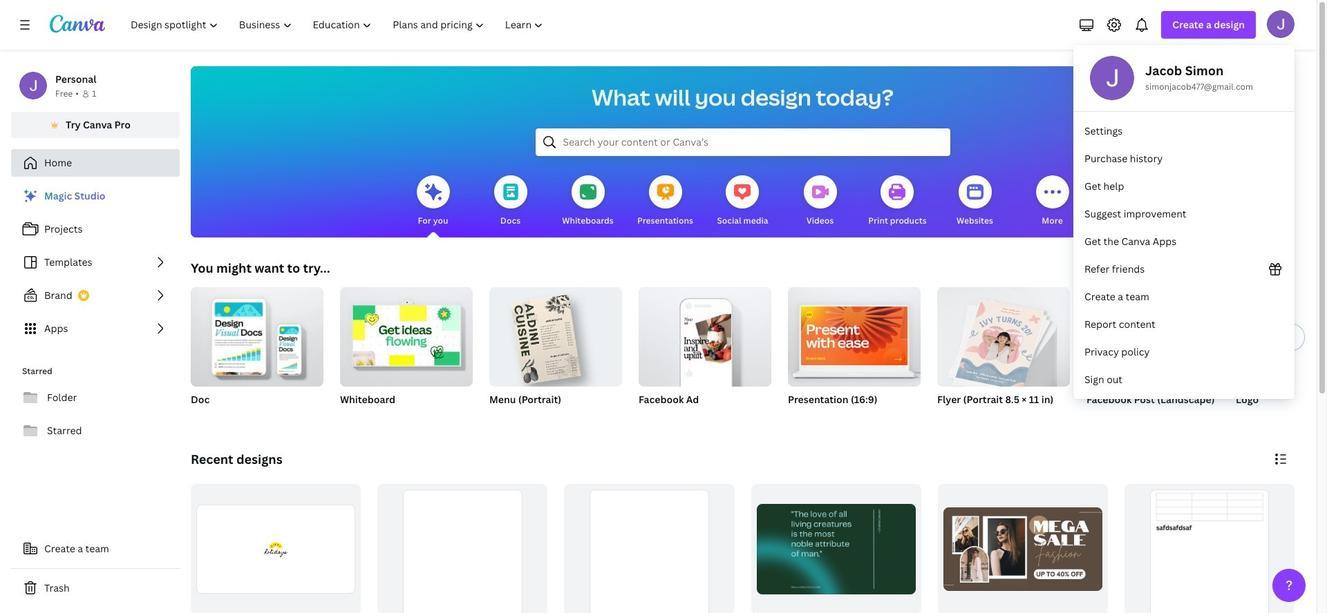 Task type: vqa. For each thing, say whether or not it's contained in the screenshot.
the rightmost list
yes



Task type: describe. For each thing, give the bounding box(es) containing it.
Search search field
[[563, 129, 923, 156]]

jacob simon image
[[1267, 10, 1295, 38]]



Task type: locate. For each thing, give the bounding box(es) containing it.
1 horizontal spatial list
[[1074, 118, 1295, 394]]

None search field
[[535, 129, 950, 156]]

0 horizontal spatial list
[[11, 183, 180, 343]]

list
[[1074, 118, 1295, 394], [11, 183, 180, 343]]

top level navigation element
[[122, 11, 555, 39]]

menu
[[1074, 45, 1295, 400]]

group
[[191, 282, 324, 424], [191, 282, 324, 387], [340, 282, 473, 424], [340, 282, 473, 387], [489, 282, 622, 424], [489, 282, 622, 387], [639, 282, 771, 424], [639, 282, 771, 387], [788, 288, 921, 424], [937, 288, 1070, 424], [1087, 288, 1219, 424], [1236, 288, 1327, 424], [191, 485, 361, 614], [378, 485, 548, 614], [564, 485, 734, 614], [938, 485, 1108, 614], [1125, 485, 1295, 614]]



